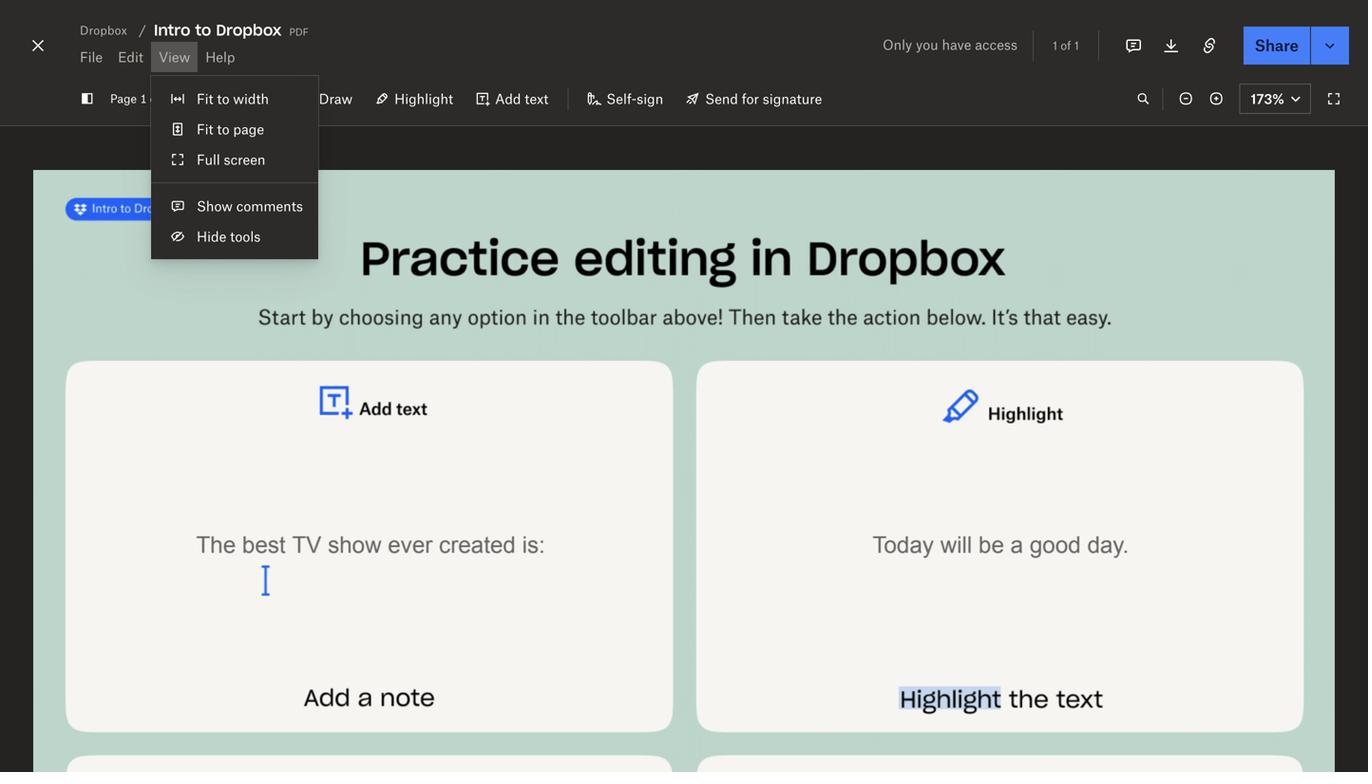 Task type: locate. For each thing, give the bounding box(es) containing it.
0 horizontal spatial of
[[150, 92, 160, 106]]

you
[[916, 37, 938, 53]]

send
[[705, 91, 738, 107]]

only
[[883, 37, 912, 53]]

send for signature
[[705, 91, 822, 107]]

fit to width
[[197, 91, 269, 107]]

draw
[[319, 91, 353, 107]]

2 fit from the top
[[197, 121, 213, 137]]

to left width
[[217, 91, 230, 107]]

1 horizontal spatial dropbox
[[216, 20, 282, 40]]

page
[[233, 121, 264, 137]]

fit
[[197, 91, 213, 107], [197, 121, 213, 137]]

full screen menu item
[[151, 144, 318, 175]]

show
[[197, 198, 233, 214]]

send for signature button
[[675, 84, 834, 114]]

to
[[195, 20, 211, 40], [217, 91, 230, 107], [217, 121, 230, 137]]

2 vertical spatial to
[[217, 121, 230, 137]]

for
[[742, 91, 759, 107]]

fit for fit to width
[[197, 91, 213, 107]]

of right access at the right top
[[1061, 38, 1071, 53]]

to for fit to width
[[217, 91, 230, 107]]

edit button
[[110, 42, 151, 72]]

full
[[197, 152, 220, 168]]

1 vertical spatial fit
[[197, 121, 213, 137]]

file
[[80, 49, 103, 65]]

1 of 1
[[1053, 38, 1079, 53]]

0 vertical spatial fit
[[197, 91, 213, 107]]

highlight
[[394, 91, 453, 107]]

fit for fit to page
[[197, 121, 213, 137]]

help
[[205, 49, 235, 65]]

dropbox up help dropdown button
[[216, 20, 282, 40]]

fit up 'full'
[[197, 121, 213, 137]]

menu
[[151, 76, 318, 259]]

tools
[[230, 229, 261, 245]]

to inside fit to width menu item
[[217, 91, 230, 107]]

/
[[139, 22, 146, 38]]

173%
[[1251, 91, 1285, 107]]

show comments, opens sidebar menu item
[[151, 191, 318, 221]]

dropbox up file dropdown button
[[80, 23, 127, 38]]

self-
[[606, 91, 637, 107]]

share button
[[1244, 27, 1310, 65]]

pdf
[[289, 22, 309, 38]]

to left page
[[217, 121, 230, 137]]

of left 2
[[150, 92, 160, 106]]

intro to dropbox.pdf image
[[33, 170, 1335, 773]]

screen
[[224, 152, 265, 168]]

to inside fit to page menu item
[[217, 121, 230, 137]]

fit to width menu item
[[151, 84, 318, 114]]

0 vertical spatial to
[[195, 20, 211, 40]]

draw button
[[288, 84, 364, 114]]

to right intro
[[195, 20, 211, 40]]

1 vertical spatial to
[[217, 91, 230, 107]]

1
[[1053, 38, 1058, 53], [1074, 38, 1079, 53], [140, 92, 147, 106]]

share
[[1255, 36, 1299, 55]]

173% button
[[1240, 84, 1311, 114]]

of
[[1061, 38, 1071, 53], [150, 92, 160, 106]]

1 horizontal spatial of
[[1061, 38, 1071, 53]]

fit right 2
[[197, 91, 213, 107]]

width
[[233, 91, 269, 107]]

file button
[[72, 42, 110, 72]]

access
[[975, 37, 1018, 53]]

hide
[[197, 229, 226, 245]]

0 horizontal spatial dropbox
[[80, 23, 127, 38]]

1 fit from the top
[[197, 91, 213, 107]]

dropbox
[[216, 20, 282, 40], [80, 23, 127, 38]]



Task type: vqa. For each thing, say whether or not it's contained in the screenshot.
Share
yes



Task type: describe. For each thing, give the bounding box(es) containing it.
self-sign
[[606, 91, 663, 107]]

have
[[942, 37, 972, 53]]

show comments
[[197, 198, 303, 214]]

only you have access
[[883, 37, 1018, 53]]

dropbox inside popup button
[[80, 23, 127, 38]]

signature
[[763, 91, 822, 107]]

view
[[159, 49, 190, 65]]

edit
[[118, 49, 143, 65]]

0 horizontal spatial 1
[[140, 92, 147, 106]]

help button
[[198, 42, 243, 72]]

page
[[110, 92, 137, 106]]

hide tools
[[197, 229, 261, 245]]

add text
[[495, 91, 549, 107]]

to for fit to page
[[217, 121, 230, 137]]

hide tools menu item
[[151, 221, 318, 252]]

close image
[[27, 30, 49, 61]]

/ intro to dropbox pdf
[[139, 20, 309, 40]]

menu containing fit to width
[[151, 76, 318, 259]]

dropbox button
[[72, 19, 135, 42]]

add
[[495, 91, 521, 107]]

highlight button
[[364, 84, 465, 114]]

0 vertical spatial of
[[1061, 38, 1071, 53]]

view button
[[151, 42, 198, 72]]

1 vertical spatial of
[[150, 92, 160, 106]]

fit to page menu item
[[151, 114, 318, 144]]

1 horizontal spatial 1
[[1053, 38, 1058, 53]]

2 horizontal spatial 1
[[1074, 38, 1079, 53]]

comments
[[236, 198, 303, 214]]

fit to page
[[197, 121, 264, 137]]

add text button
[[465, 84, 560, 114]]

intro
[[154, 20, 190, 40]]

full screen
[[197, 152, 265, 168]]

2
[[164, 92, 171, 106]]

self-sign button
[[576, 84, 675, 114]]

sign
[[637, 91, 663, 107]]

page 1 of 2
[[110, 92, 171, 106]]

text
[[525, 91, 549, 107]]



